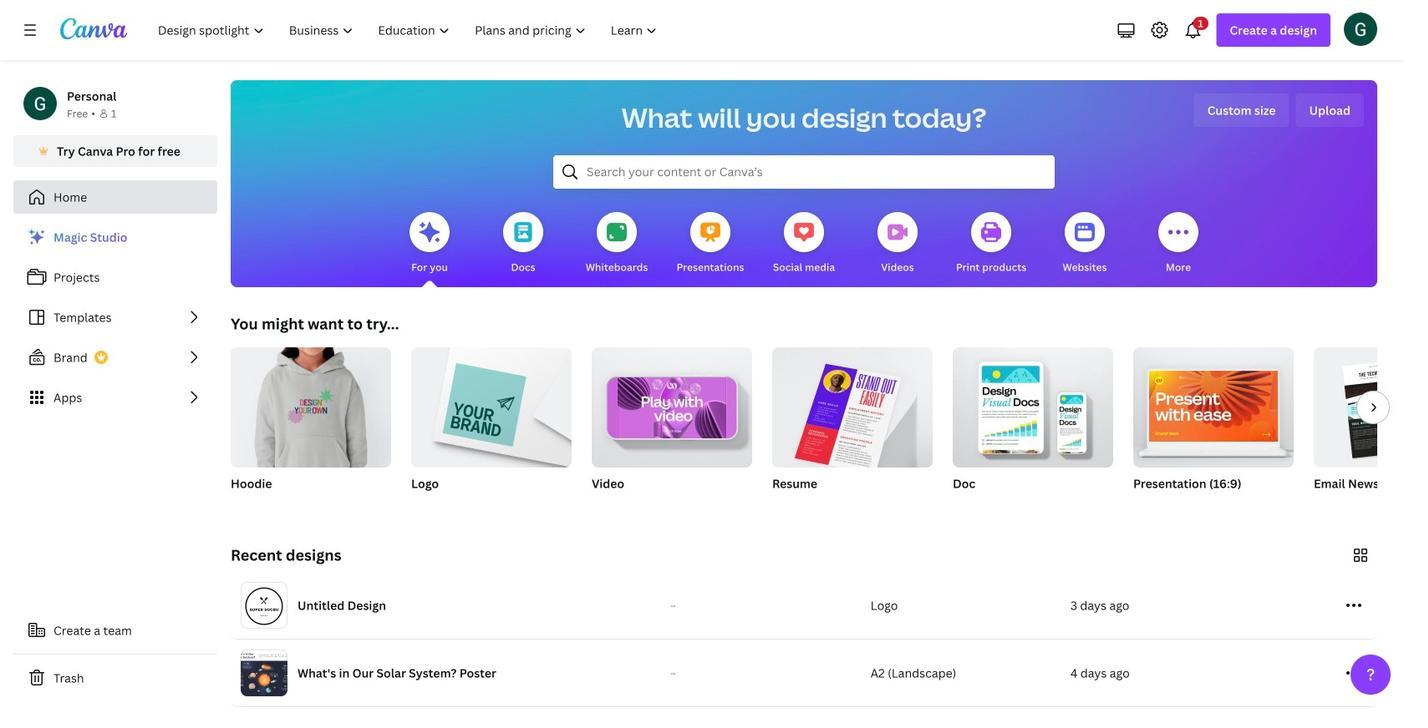 Task type: describe. For each thing, give the bounding box(es) containing it.
Search search field
[[587, 156, 1021, 188]]

top level navigation element
[[147, 13, 672, 47]]



Task type: locate. For each thing, give the bounding box(es) containing it.
None search field
[[553, 155, 1055, 189]]

list
[[13, 221, 217, 415]]

greg robinson image
[[1344, 12, 1378, 46]]

group
[[231, 341, 391, 513], [231, 341, 391, 468], [411, 341, 572, 513], [411, 341, 572, 468], [592, 341, 752, 513], [592, 341, 752, 468], [772, 341, 933, 513], [772, 341, 933, 475], [953, 348, 1113, 513], [953, 348, 1113, 468], [1133, 348, 1294, 513], [1314, 348, 1404, 513]]



Task type: vqa. For each thing, say whether or not it's contained in the screenshot.
Design associated with 4th untitled design link
no



